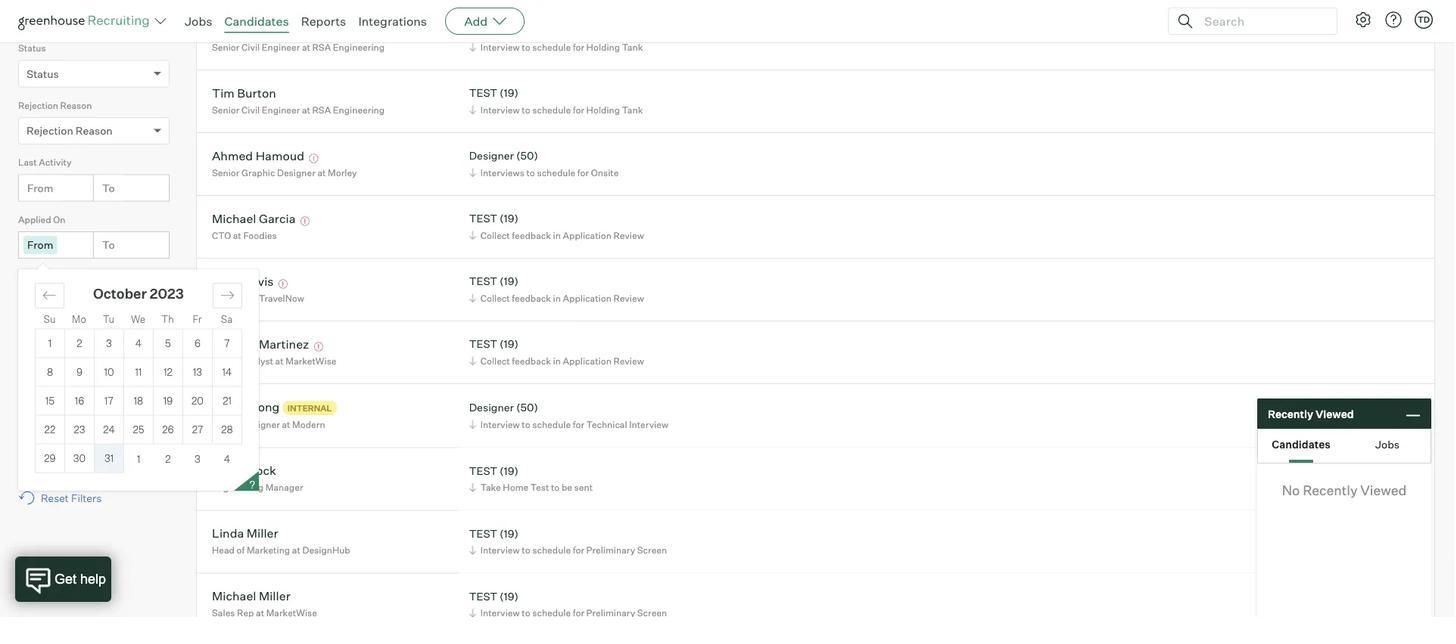 Task type: describe. For each thing, give the bounding box(es) containing it.
1 vertical spatial 1 button
[[124, 445, 153, 473]]

michael miller
[[212, 589, 291, 604]]

for for designer (50) interview to schedule for technical interview
[[573, 419, 585, 430]]

10 button
[[95, 359, 123, 387]]

collect for michael garcia
[[481, 230, 510, 241]]

duplicates
[[106, 329, 153, 341]]

0 vertical spatial rejection reason
[[18, 100, 92, 111]]

1 vertical spatial candidates
[[1272, 438, 1331, 452]]

garcia
[[259, 211, 296, 226]]

preliminary
[[587, 545, 635, 557]]

michael miller link
[[212, 589, 291, 607]]

(19) for head of marketing at designhub
[[500, 528, 519, 541]]

jane davis link
[[212, 274, 274, 291]]

source
[[18, 362, 55, 376]]

test (19) collect feedback in application review for michael garcia
[[469, 212, 644, 241]]

potential
[[64, 329, 104, 341]]

feedback for michael martinez
[[512, 356, 551, 367]]

0 vertical spatial jobs
[[185, 14, 212, 29]]

add button
[[445, 8, 525, 35]]

show potential duplicates
[[37, 329, 153, 341]]

jane
[[212, 274, 240, 289]]

test for engineering manager
[[469, 465, 498, 478]]

2023
[[150, 285, 184, 302]]

fr
[[193, 313, 202, 325]]

td
[[1418, 14, 1430, 25]]

(50) for janet wong
[[516, 401, 538, 415]]

0 vertical spatial candidates
[[225, 14, 289, 29]]

4 for left 4 "button"
[[135, 338, 142, 350]]

we
[[131, 313, 145, 325]]

designer (50) interviews to schedule for onsite
[[469, 149, 619, 178]]

linda
[[212, 526, 244, 542]]

at down the ahmed hamoud has been in onsite for more than 21 days image
[[318, 167, 326, 178]]

ahmed hamoud
[[212, 148, 304, 163]]

zach brock link
[[212, 464, 276, 481]]

7 test from the top
[[469, 590, 498, 604]]

schedule for designer (50) interviews to schedule for onsite
[[537, 167, 576, 178]]

application for jane davis
[[563, 293, 612, 304]]

at up the ahmed hamoud has been in onsite for more than 21 days image
[[302, 104, 310, 116]]

engineering inside the zach brock engineering manager
[[212, 482, 264, 494]]

28
[[221, 424, 233, 436]]

tag
[[80, 10, 98, 23]]

1 vertical spatial 3 button
[[183, 445, 212, 473]]

application for michael martinez
[[563, 356, 612, 367]]

jobs link
[[185, 14, 212, 29]]

8
[[47, 367, 53, 379]]

7 button
[[213, 330, 242, 358]]

19 button
[[154, 387, 182, 415]]

?
[[250, 479, 255, 492]]

20
[[192, 395, 204, 408]]

schedule for designer (50) interview to schedule for technical interview
[[533, 419, 571, 430]]

0 horizontal spatial 4 button
[[124, 330, 153, 358]]

be
[[562, 482, 572, 494]]

(19) for engineering manager
[[500, 465, 519, 478]]

at down the reports link
[[302, 41, 310, 53]]

on for hired on
[[44, 271, 56, 283]]

tank for (19)
[[622, 104, 643, 116]]

home
[[503, 482, 529, 494]]

31
[[104, 453, 114, 465]]

pipeline tasks
[[18, 424, 92, 437]]

from for hired
[[27, 296, 53, 309]]

modern
[[292, 420, 325, 431]]

21
[[223, 395, 232, 408]]

26
[[162, 424, 174, 436]]

24
[[103, 424, 115, 436]]

for for test (19) interview to schedule for preliminary screen
[[573, 545, 585, 557]]

tim burton senior civil engineer at rsa engineering for test (19)
[[212, 85, 385, 116]]

at down davis
[[249, 293, 257, 304]]

ahmed hamoud link
[[212, 148, 304, 166]]

tim burton senior civil engineer at rsa engineering for designer (50)
[[212, 22, 385, 53]]

29
[[44, 453, 56, 465]]

screen
[[637, 545, 667, 557]]

hired
[[18, 271, 42, 283]]

schedule for test (19) interview to schedule for preliminary screen
[[533, 545, 571, 557]]

31 button
[[95, 445, 123, 473]]

11
[[135, 367, 142, 379]]

of
[[237, 545, 245, 557]]

for for test (19) interview to schedule for holding tank
[[573, 104, 585, 116]]

martinez
[[259, 337, 309, 352]]

michael for michael martinez
[[212, 337, 256, 352]]

add
[[464, 14, 488, 29]]

take home test to be sent link
[[467, 481, 597, 495]]

from for last
[[27, 182, 53, 195]]

interview for designer (50) interview to schedule for technical interview
[[481, 419, 520, 430]]

tim for test (19)
[[212, 85, 235, 100]]

director
[[212, 293, 247, 304]]

tim for designer (50)
[[212, 22, 235, 38]]

feedback for michael garcia
[[512, 230, 551, 241]]

no
[[1283, 483, 1300, 499]]

23
[[74, 424, 85, 436]]

civil for designer (50)
[[242, 41, 260, 53]]

october 2023 region
[[18, 270, 706, 492]]

to for last activity
[[102, 182, 115, 195]]

candidate tag
[[27, 10, 98, 23]]

(19) for cto at foodies
[[500, 212, 519, 225]]

su
[[44, 313, 56, 325]]

test for cto at foodies
[[469, 212, 498, 225]]

in for michael martinez
[[553, 356, 561, 367]]

civil for test (19)
[[242, 104, 260, 116]]

review for michael garcia
[[614, 230, 644, 241]]

michael garcia
[[212, 211, 296, 226]]

1 vertical spatial status
[[27, 67, 59, 80]]

7 (19) from the top
[[500, 590, 519, 604]]

1 vertical spatial recently
[[1303, 483, 1358, 499]]

25
[[133, 424, 144, 436]]

12
[[164, 367, 173, 379]]

td button
[[1415, 11, 1433, 29]]

ahmed hamoud has been in onsite for more than 21 days image
[[307, 154, 321, 163]]

to for designer (50) interviews to schedule for onsite
[[527, 167, 535, 178]]

travelnow
[[259, 293, 304, 304]]

in for michael garcia
[[553, 230, 561, 241]]

holding for (19)
[[587, 104, 620, 116]]

analyst
[[241, 356, 273, 367]]

0 horizontal spatial 2
[[77, 338, 82, 350]]

(19) for junior analyst at marketwise
[[500, 338, 519, 351]]

6
[[195, 338, 201, 350]]

collect feedback in application review link for michael martinez
[[467, 354, 648, 369]]

michael garcia link
[[212, 211, 296, 228]]

18
[[134, 395, 143, 408]]

jane davis
[[212, 274, 274, 289]]

miller for michael
[[259, 589, 291, 604]]

onsite
[[591, 167, 619, 178]]

interview for test (19) interview to schedule for holding tank
[[481, 104, 520, 116]]

28 button
[[213, 416, 242, 444]]

test (19) collect feedback in application review for michael martinez
[[469, 338, 644, 367]]

interview right technical on the bottom left of page
[[629, 419, 669, 430]]

collect feedback in application review link for jane davis
[[467, 291, 648, 306]]

ahmed
[[212, 148, 253, 163]]

1 vertical spatial reason
[[76, 124, 113, 138]]

responsibility
[[18, 393, 92, 406]]

engineer for designer (50)
[[262, 41, 300, 53]]

collect feedback in application review link for michael garcia
[[467, 228, 648, 243]]

reset filters
[[41, 492, 102, 505]]

take
[[481, 482, 501, 494]]

configure image
[[1355, 11, 1373, 29]]

designer for designer (50) interview to schedule for holding tank
[[469, 24, 514, 37]]

tim burton link for designer (50)
[[212, 22, 276, 40]]

miller for linda
[[247, 526, 278, 542]]

0 vertical spatial rejection
[[18, 100, 58, 111]]

cto
[[212, 230, 231, 241]]

burton for designer (50)
[[237, 22, 276, 38]]

status element
[[18, 41, 170, 98]]

for for designer (50) interviews to schedule for onsite
[[578, 167, 589, 178]]

interviews to schedule for onsite link
[[467, 166, 623, 180]]

0 vertical spatial recently
[[1268, 408, 1314, 421]]

10
[[104, 367, 114, 379]]

interview to schedule for technical interview link
[[467, 418, 673, 432]]

1 vertical spatial 2 button
[[153, 445, 183, 473]]

22 button
[[36, 416, 64, 444]]

13
[[193, 367, 202, 379]]

1 vertical spatial rejection reason
[[27, 124, 113, 138]]

3 senior from the top
[[212, 167, 240, 178]]

zach brock engineering manager
[[212, 464, 303, 494]]

test for junior analyst at marketwise
[[469, 338, 498, 351]]

interview for test (19) interview to schedule for preliminary screen
[[481, 545, 520, 557]]

6 button
[[183, 330, 212, 358]]

24 button
[[95, 416, 123, 444]]

(50) for ahmed hamoud
[[516, 149, 538, 163]]

test (19) interview to schedule for preliminary screen
[[469, 528, 667, 557]]



Task type: locate. For each thing, give the bounding box(es) containing it.
october
[[93, 285, 147, 302]]

interview to schedule for holding tank link up designer (50) interviews to schedule for onsite
[[467, 103, 647, 117]]

0 vertical spatial 2 button
[[65, 330, 94, 358]]

0 vertical spatial on
[[53, 214, 65, 225]]

2 down 26 button
[[165, 453, 171, 465]]

rsa up the ahmed hamoud has been in onsite for more than 21 days image
[[312, 104, 331, 116]]

jobs up no recently viewed
[[1376, 438, 1400, 452]]

0 vertical spatial 1 button
[[36, 330, 64, 358]]

0 vertical spatial collect feedback in application review link
[[467, 228, 648, 243]]

5 (19) from the top
[[500, 465, 519, 478]]

2 interview to schedule for holding tank link from the top
[[467, 103, 647, 117]]

on for applied on
[[53, 214, 65, 225]]

1 review from the top
[[614, 230, 644, 241]]

30
[[73, 453, 86, 465]]

(50) right add
[[516, 24, 538, 37]]

1 vertical spatial viewed
[[1361, 483, 1407, 499]]

1 test (19) collect feedback in application review from the top
[[469, 212, 644, 241]]

rsa down the reports link
[[312, 41, 331, 53]]

2 rsa from the top
[[312, 104, 331, 116]]

1 horizontal spatial 1 button
[[124, 445, 153, 473]]

holding inside designer (50) interview to schedule for holding tank
[[587, 41, 620, 53]]

michael up junior
[[212, 337, 256, 352]]

on right applied
[[53, 214, 65, 225]]

schedule inside "test (19) interview to schedule for preliminary screen"
[[533, 545, 571, 557]]

0 horizontal spatial candidates
[[225, 14, 289, 29]]

interview inside test (19) interview to schedule for holding tank
[[481, 104, 520, 116]]

schedule for test (19) interview to schedule for holding tank
[[533, 104, 571, 116]]

to inside designer (50) interview to schedule for technical interview
[[522, 419, 531, 430]]

2
[[77, 338, 82, 350], [165, 453, 171, 465]]

1 vertical spatial engineer
[[262, 104, 300, 116]]

interview to schedule for holding tank link for designer (50)
[[467, 40, 647, 54]]

schedule inside designer (50) interviews to schedule for onsite
[[537, 167, 576, 178]]

1 vertical spatial holding
[[587, 104, 620, 116]]

0 vertical spatial civil
[[242, 41, 260, 53]]

schedule inside designer (50) interview to schedule for holding tank
[[533, 41, 571, 53]]

engineer up hamoud
[[262, 104, 300, 116]]

2 button down 26
[[153, 445, 183, 473]]

1 tim burton link from the top
[[212, 22, 276, 40]]

1 vertical spatial tim burton senior civil engineer at rsa engineering
[[212, 85, 385, 116]]

at down 'martinez'
[[275, 356, 284, 367]]

for inside "test (19) interview to schedule for preliminary screen"
[[573, 545, 585, 557]]

(19) for senior civil engineer at rsa engineering
[[500, 86, 519, 100]]

1 application from the top
[[563, 230, 612, 241]]

at
[[302, 41, 310, 53], [302, 104, 310, 116], [318, 167, 326, 178], [233, 230, 241, 241], [249, 293, 257, 304], [275, 356, 284, 367], [282, 420, 290, 431], [292, 545, 301, 557]]

for up designer (50) interviews to schedule for onsite
[[573, 104, 585, 116]]

0 vertical spatial from
[[27, 182, 53, 195]]

feedback
[[512, 230, 551, 241], [512, 293, 551, 304], [512, 356, 551, 367]]

15 button
[[36, 387, 64, 415]]

2 collect feedback in application review link from the top
[[467, 291, 648, 306]]

to up designer (50) interviews to schedule for onsite
[[522, 104, 531, 116]]

1 vertical spatial in
[[553, 293, 561, 304]]

at left modern at the left of the page
[[282, 420, 290, 431]]

designer for designer (50) interviews to schedule for onsite
[[469, 149, 514, 163]]

marketing
[[247, 545, 290, 557]]

0 horizontal spatial 1 button
[[36, 330, 64, 358]]

2 civil from the top
[[242, 104, 260, 116]]

candidate
[[27, 10, 77, 23]]

1 horizontal spatial 4 button
[[212, 445, 242, 473]]

1 civil from the top
[[242, 41, 260, 53]]

1 vertical spatial michael
[[212, 337, 256, 352]]

2 from from the top
[[27, 239, 53, 252]]

4 senior from the top
[[212, 420, 240, 431]]

2 down mo
[[77, 338, 82, 350]]

(50) up 'interview to schedule for technical interview' link
[[516, 401, 538, 415]]

for inside test (19) interview to schedule for holding tank
[[573, 104, 585, 116]]

0 vertical spatial tim burton link
[[212, 22, 276, 40]]

0 vertical spatial interview to schedule for holding tank link
[[467, 40, 647, 54]]

3 feedback from the top
[[512, 356, 551, 367]]

morley
[[328, 167, 357, 178]]

schedule up designer (50) interviews to schedule for onsite
[[533, 104, 571, 116]]

9 button
[[65, 359, 94, 387]]

interview inside "test (19) interview to schedule for preliminary screen"
[[481, 545, 520, 557]]

interview to schedule for holding tank link for test (19)
[[467, 103, 647, 117]]

miller down the marketing
[[259, 589, 291, 604]]

on
[[53, 214, 65, 225], [44, 271, 56, 283]]

tab list
[[1259, 430, 1431, 463]]

interview up test (19)
[[481, 545, 520, 557]]

senior designer at modern
[[212, 420, 325, 431]]

from down 'last activity'
[[27, 182, 53, 195]]

2 in from the top
[[553, 293, 561, 304]]

3 from from the top
[[27, 296, 53, 309]]

burton for test (19)
[[237, 85, 276, 100]]

tank for (50)
[[622, 41, 643, 53]]

4 (19) from the top
[[500, 338, 519, 351]]

6 (19) from the top
[[500, 528, 519, 541]]

0 vertical spatial 4 button
[[124, 330, 153, 358]]

0 horizontal spatial 3 button
[[95, 330, 123, 358]]

4
[[135, 338, 142, 350], [224, 453, 230, 465]]

(50) inside designer (50) interviews to schedule for onsite
[[516, 149, 538, 163]]

0 vertical spatial michael
[[212, 211, 256, 226]]

3 (50) from the top
[[516, 401, 538, 415]]

to down add popup button
[[522, 41, 531, 53]]

15
[[45, 395, 55, 408]]

16 button
[[65, 387, 94, 415]]

1 michael from the top
[[212, 211, 256, 226]]

designer
[[469, 24, 514, 37], [469, 149, 514, 163], [277, 167, 316, 178], [469, 401, 514, 415], [242, 420, 280, 431]]

6 test from the top
[[469, 528, 498, 541]]

2 button down mo
[[65, 330, 94, 358]]

marketwise
[[286, 356, 337, 367]]

1 vertical spatial civil
[[242, 104, 260, 116]]

1 button down 25 button
[[124, 445, 153, 473]]

2 vertical spatial test (19) collect feedback in application review
[[469, 338, 644, 367]]

interview inside designer (50) interview to schedule for holding tank
[[481, 41, 520, 53]]

technical
[[587, 419, 627, 430]]

tank inside test (19) interview to schedule for holding tank
[[622, 104, 643, 116]]

1 button
[[36, 330, 64, 358], [124, 445, 153, 473]]

to up test (19) take home test to be sent on the left bottom of page
[[522, 419, 531, 430]]

0 vertical spatial 1
[[48, 338, 52, 350]]

1 vertical spatial tim
[[212, 85, 235, 100]]

(19) for director at travelnow
[[500, 275, 519, 288]]

senior up ahmed at the top
[[212, 104, 240, 116]]

3 to from the top
[[102, 296, 115, 309]]

1 vertical spatial jobs
[[1376, 438, 1400, 452]]

recently viewed
[[1268, 408, 1354, 421]]

to for designer (50) interview to schedule for technical interview
[[522, 419, 531, 430]]

rejection reason
[[18, 100, 92, 111], [27, 124, 113, 138]]

miller up the marketing
[[247, 526, 278, 542]]

2 vertical spatial feedback
[[512, 356, 551, 367]]

1 vertical spatial rejection
[[27, 124, 73, 138]]

0 vertical spatial collect
[[481, 230, 510, 241]]

in for jane davis
[[553, 293, 561, 304]]

test for director at travelnow
[[469, 275, 498, 288]]

to inside designer (50) interviews to schedule for onsite
[[527, 167, 535, 178]]

engineering down integrations link
[[333, 41, 385, 53]]

holding up onsite
[[587, 104, 620, 116]]

0 vertical spatial burton
[[237, 22, 276, 38]]

2 test (19) collect feedback in application review from the top
[[469, 275, 644, 304]]

0 vertical spatial rsa
[[312, 41, 331, 53]]

1 button down su at the left bottom
[[36, 330, 64, 358]]

integrations
[[358, 14, 427, 29]]

3 (19) from the top
[[500, 275, 519, 288]]

1 for the bottom 1 'button'
[[137, 453, 140, 465]]

test (19) collect feedback in application review
[[469, 212, 644, 241], [469, 275, 644, 304], [469, 338, 644, 367]]

0 vertical spatial 4
[[135, 338, 142, 350]]

2 burton from the top
[[237, 85, 276, 100]]

1 vertical spatial review
[[614, 293, 644, 304]]

0 vertical spatial viewed
[[1316, 408, 1354, 421]]

schedule inside test (19) interview to schedule for holding tank
[[533, 104, 571, 116]]

(19) inside test (19) take home test to be sent
[[500, 465, 519, 478]]

interview to schedule for holding tank link up test (19) interview to schedule for holding tank
[[467, 40, 647, 54]]

engineer down candidates link
[[262, 41, 300, 53]]

0 vertical spatial miller
[[247, 526, 278, 542]]

senior down the jobs link
[[212, 41, 240, 53]]

23 button
[[65, 416, 94, 444]]

to
[[102, 182, 115, 195], [102, 239, 115, 252], [102, 296, 115, 309]]

move forward to switch to the next month. image
[[220, 289, 235, 303]]

0 vertical spatial application
[[563, 230, 612, 241]]

1 vertical spatial interview to schedule for holding tank link
[[467, 103, 647, 117]]

for inside designer (50) interviews to schedule for onsite
[[578, 167, 589, 178]]

27 button
[[183, 416, 212, 444]]

1 interview to schedule for holding tank link from the top
[[467, 40, 647, 54]]

3 test (19) collect feedback in application review from the top
[[469, 338, 644, 367]]

0 vertical spatial reason
[[60, 100, 92, 111]]

14
[[222, 367, 232, 379]]

last
[[18, 157, 37, 168]]

to inside test (19) take home test to be sent
[[551, 482, 560, 494]]

2 vertical spatial (50)
[[516, 401, 538, 415]]

1 in from the top
[[553, 230, 561, 241]]

4 test from the top
[[469, 338, 498, 351]]

interview down add popup button
[[481, 41, 520, 53]]

3 down tu
[[106, 338, 112, 350]]

2 tim burton link from the top
[[212, 85, 276, 103]]

1 vertical spatial application
[[563, 293, 612, 304]]

for inside designer (50) interview to schedule for technical interview
[[573, 419, 585, 430]]

8 button
[[36, 359, 64, 387]]

tank inside designer (50) interview to schedule for holding tank
[[622, 41, 643, 53]]

miller inside linda miller head of marketing at designhub
[[247, 526, 278, 542]]

test inside "test (19) interview to schedule for preliminary screen"
[[469, 528, 498, 541]]

17 button
[[95, 387, 123, 415]]

rsa
[[312, 41, 331, 53], [312, 104, 331, 116]]

schedule left technical on the bottom left of page
[[533, 419, 571, 430]]

schedule inside designer (50) interview to schedule for technical interview
[[533, 419, 571, 430]]

2 vertical spatial engineering
[[212, 482, 264, 494]]

holding inside test (19) interview to schedule for holding tank
[[587, 104, 620, 116]]

linda miller head of marketing at designhub
[[212, 526, 350, 557]]

to for test (19) interview to schedule for holding tank
[[522, 104, 531, 116]]

0 vertical spatial engineering
[[333, 41, 385, 53]]

2 tim from the top
[[212, 85, 235, 100]]

25 button
[[124, 416, 153, 444]]

candidates down "recently viewed"
[[1272, 438, 1331, 452]]

4 down 28 button
[[224, 453, 230, 465]]

2 to from the top
[[102, 239, 115, 252]]

1 collect feedback in application review link from the top
[[467, 228, 648, 243]]

michael down of
[[212, 589, 256, 604]]

engineering up morley
[[333, 104, 385, 116]]

rejection reason element
[[18, 98, 170, 155]]

foodies
[[243, 230, 277, 241]]

2 vertical spatial review
[[614, 356, 644, 367]]

hamoud
[[256, 148, 304, 163]]

at inside linda miller head of marketing at designhub
[[292, 545, 301, 557]]

1 vertical spatial to
[[102, 239, 115, 252]]

education
[[18, 454, 70, 468]]

tab list containing candidates
[[1259, 430, 1431, 463]]

2 michael from the top
[[212, 337, 256, 352]]

graphic
[[242, 167, 275, 178]]

test for head of marketing at designhub
[[469, 528, 498, 541]]

to for test (19) interview to schedule for preliminary screen
[[522, 545, 531, 557]]

collect feedback in application review link
[[467, 228, 648, 243], [467, 291, 648, 306], [467, 354, 648, 369]]

rejection reason down status element
[[18, 100, 92, 111]]

1 (19) from the top
[[500, 86, 519, 100]]

20 button
[[183, 387, 212, 415]]

rsa for test (19)
[[312, 104, 331, 116]]

1 engineer from the top
[[262, 41, 300, 53]]

burton right the jobs link
[[237, 22, 276, 38]]

on up "move backward to switch to the previous month." image
[[44, 271, 56, 283]]

0 vertical spatial 3 button
[[95, 330, 123, 358]]

for inside designer (50) interview to schedule for holding tank
[[573, 41, 585, 53]]

holding for (50)
[[587, 41, 620, 53]]

2 button
[[65, 330, 94, 358], [153, 445, 183, 473]]

1 vertical spatial miller
[[259, 589, 291, 604]]

senior down janet
[[212, 420, 240, 431]]

engineering for test (19)
[[333, 104, 385, 116]]

1 vertical spatial collect
[[481, 293, 510, 304]]

1 down 25 button
[[137, 453, 140, 465]]

designer inside designer (50) interviews to schedule for onsite
[[469, 149, 514, 163]]

michael garcia has been in application review for more than 5 days image
[[298, 217, 312, 226]]

0 vertical spatial review
[[614, 230, 644, 241]]

at right 'cto'
[[233, 230, 241, 241]]

1 feedback from the top
[[512, 230, 551, 241]]

reset filters button
[[18, 484, 109, 513]]

for left onsite
[[578, 167, 589, 178]]

2 application from the top
[[563, 293, 612, 304]]

michael for michael garcia
[[212, 211, 256, 226]]

19
[[163, 395, 173, 408]]

1 down su at the left bottom
[[48, 338, 52, 350]]

1 vertical spatial tank
[[622, 104, 643, 116]]

4 button
[[124, 330, 153, 358], [212, 445, 242, 473]]

1 tank from the top
[[622, 41, 643, 53]]

feedback for jane davis
[[512, 293, 551, 304]]

4 down we
[[135, 338, 142, 350]]

reset
[[41, 492, 69, 505]]

1 vertical spatial 4
[[224, 453, 230, 465]]

3 in from the top
[[553, 356, 561, 367]]

3 button down 27
[[183, 445, 212, 473]]

3 for the top 3 button
[[106, 338, 112, 350]]

engineering for designer (50)
[[333, 41, 385, 53]]

interview to schedule for preliminary screen link
[[467, 544, 671, 558]]

0 horizontal spatial 2 button
[[65, 330, 94, 358]]

3 down 27
[[195, 453, 201, 465]]

1 vertical spatial tim burton link
[[212, 85, 276, 103]]

1 vertical spatial 3
[[195, 453, 201, 465]]

2 vertical spatial to
[[102, 296, 115, 309]]

29 button
[[36, 445, 64, 473]]

3 review from the top
[[614, 356, 644, 367]]

to inside test (19) interview to schedule for holding tank
[[522, 104, 531, 116]]

4 button down 28 button
[[212, 445, 242, 473]]

for left technical on the bottom left of page
[[573, 419, 585, 430]]

3 button
[[95, 330, 123, 358], [183, 445, 212, 473]]

designer inside designer (50) interview to schedule for holding tank
[[469, 24, 514, 37]]

designer inside designer (50) interview to schedule for technical interview
[[469, 401, 514, 415]]

janet
[[212, 400, 244, 415]]

3 application from the top
[[563, 356, 612, 367]]

schedule left preliminary
[[533, 545, 571, 557]]

michael for michael miller
[[212, 589, 256, 604]]

interview for designer (50) interview to schedule for holding tank
[[481, 41, 520, 53]]

(50) inside designer (50) interview to schedule for technical interview
[[516, 401, 538, 415]]

filters
[[71, 492, 102, 505]]

engineer
[[262, 41, 300, 53], [262, 104, 300, 116]]

1 (50) from the top
[[516, 24, 538, 37]]

0 vertical spatial 2
[[77, 338, 82, 350]]

1 vertical spatial from
[[27, 239, 53, 252]]

move backward to switch to the previous month. image
[[42, 289, 57, 303]]

1 horizontal spatial candidates
[[1272, 438, 1331, 452]]

review for jane davis
[[614, 293, 644, 304]]

jane davis has been in application review for more than 5 days image
[[276, 280, 290, 289]]

1 vertical spatial (50)
[[516, 149, 538, 163]]

michael inside "link"
[[212, 211, 256, 226]]

Search text field
[[1201, 10, 1324, 32]]

test (19) take home test to be sent
[[469, 465, 593, 494]]

to left be
[[551, 482, 560, 494]]

designhub
[[302, 545, 350, 557]]

1 holding from the top
[[587, 41, 620, 53]]

(50) up "interviews to schedule for onsite" link
[[516, 149, 538, 163]]

1 collect from the top
[[481, 230, 510, 241]]

0 horizontal spatial 1
[[48, 338, 52, 350]]

1 test from the top
[[469, 86, 498, 100]]

for left preliminary
[[573, 545, 585, 557]]

to up october
[[102, 239, 115, 252]]

0 horizontal spatial viewed
[[1316, 408, 1354, 421]]

2 collect from the top
[[481, 293, 510, 304]]

2 vertical spatial application
[[563, 356, 612, 367]]

davis
[[242, 274, 274, 289]]

candidates right the jobs link
[[225, 14, 289, 29]]

0 vertical spatial tim
[[212, 22, 235, 38]]

2 test from the top
[[469, 212, 498, 225]]

schedule
[[533, 41, 571, 53], [533, 104, 571, 116], [537, 167, 576, 178], [533, 419, 571, 430], [533, 545, 571, 557]]

0 vertical spatial 3
[[106, 338, 112, 350]]

1 horizontal spatial 2 button
[[153, 445, 183, 473]]

michael martinez has been in application review for more than 5 days image
[[312, 343, 325, 352]]

1 horizontal spatial viewed
[[1361, 483, 1407, 499]]

2 senior from the top
[[212, 104, 240, 116]]

review for michael martinez
[[614, 356, 644, 367]]

0 vertical spatial status
[[18, 43, 46, 54]]

0 horizontal spatial 4
[[135, 338, 142, 350]]

interview
[[481, 41, 520, 53], [481, 104, 520, 116], [481, 419, 520, 430], [629, 419, 669, 430], [481, 545, 520, 557]]

michael up cto at foodies
[[212, 211, 256, 226]]

4 for the right 4 "button"
[[224, 453, 230, 465]]

5 test from the top
[[469, 465, 498, 478]]

to up tu
[[102, 296, 115, 309]]

0 vertical spatial in
[[553, 230, 561, 241]]

engineering down zach brock link
[[212, 482, 264, 494]]

(19) inside test (19) interview to schedule for holding tank
[[500, 86, 519, 100]]

application for michael garcia
[[563, 230, 612, 241]]

collect for michael martinez
[[481, 356, 510, 367]]

interviews
[[481, 167, 525, 178]]

rsa for designer (50)
[[312, 41, 331, 53]]

designer (50) interview to schedule for holding tank
[[469, 24, 643, 53]]

3 michael from the top
[[212, 589, 256, 604]]

2 feedback from the top
[[512, 293, 551, 304]]

greenhouse recruiting image
[[18, 12, 154, 30]]

collect for jane davis
[[481, 293, 510, 304]]

2 vertical spatial michael
[[212, 589, 256, 604]]

3 button down tu
[[95, 330, 123, 358]]

at right the marketing
[[292, 545, 301, 557]]

jobs left candidates link
[[185, 14, 212, 29]]

test inside test (19) take home test to be sent
[[469, 465, 498, 478]]

3 for the bottommost 3 button
[[195, 453, 201, 465]]

13 button
[[183, 359, 212, 387]]

rejection reason up the activity
[[27, 124, 113, 138]]

senior down ahmed at the top
[[212, 167, 240, 178]]

2 (19) from the top
[[500, 212, 519, 225]]

to inside "test (19) interview to schedule for preliminary screen"
[[522, 545, 531, 557]]

tim
[[212, 22, 235, 38], [212, 85, 235, 100]]

1 burton from the top
[[237, 22, 276, 38]]

2 tim burton senior civil engineer at rsa engineering from the top
[[212, 85, 385, 116]]

2 tank from the top
[[622, 104, 643, 116]]

1 horizontal spatial 3 button
[[183, 445, 212, 473]]

janet wong
[[212, 400, 280, 415]]

schedule left onsite
[[537, 167, 576, 178]]

holding up test (19) interview to schedule for holding tank
[[587, 41, 620, 53]]

1 vertical spatial collect feedback in application review link
[[467, 291, 648, 306]]

0 vertical spatial feedback
[[512, 230, 551, 241]]

1 rsa from the top
[[312, 41, 331, 53]]

status
[[18, 43, 46, 54], [27, 67, 59, 80]]

(50) inside designer (50) interview to schedule for holding tank
[[516, 24, 538, 37]]

to right interviews
[[527, 167, 535, 178]]

1 tim from the top
[[212, 22, 235, 38]]

applied
[[18, 214, 51, 225]]

1 horizontal spatial 1
[[137, 453, 140, 465]]

0 vertical spatial tim burton senior civil engineer at rsa engineering
[[212, 22, 385, 53]]

from up su at the left bottom
[[27, 296, 53, 309]]

michael martinez
[[212, 337, 309, 352]]

(50)
[[516, 24, 538, 37], [516, 149, 538, 163], [516, 401, 538, 415]]

from down applied on
[[27, 239, 53, 252]]

1 horizontal spatial jobs
[[1376, 438, 1400, 452]]

burton up 'ahmed hamoud'
[[237, 85, 276, 100]]

schedule for designer (50) interview to schedule for holding tank
[[533, 41, 571, 53]]

tu
[[103, 313, 114, 325]]

26 button
[[154, 416, 182, 444]]

for for designer (50) interview to schedule for holding tank
[[573, 41, 585, 53]]

1 vertical spatial 2
[[165, 453, 171, 465]]

miller inside michael miller link
[[259, 589, 291, 604]]

brock
[[243, 464, 276, 479]]

junior
[[212, 356, 239, 367]]

to for applied on
[[102, 239, 115, 252]]

jobs
[[185, 14, 212, 29], [1376, 438, 1400, 452]]

hired on
[[18, 271, 56, 283]]

0 vertical spatial engineer
[[262, 41, 300, 53]]

0 vertical spatial tank
[[622, 41, 643, 53]]

1 vertical spatial 1
[[137, 453, 140, 465]]

test
[[531, 482, 549, 494]]

1 senior from the top
[[212, 41, 240, 53]]

tim burton link for test (19)
[[212, 85, 276, 103]]

test inside test (19) interview to schedule for holding tank
[[469, 86, 498, 100]]

to inside designer (50) interview to schedule for holding tank
[[522, 41, 531, 53]]

for up test (19) interview to schedule for holding tank
[[573, 41, 585, 53]]

12 button
[[154, 359, 182, 387]]

schedule up test (19) interview to schedule for holding tank
[[533, 41, 571, 53]]

2 review from the top
[[614, 293, 644, 304]]

(19) inside "test (19) interview to schedule for preliminary screen"
[[500, 528, 519, 541]]

30 button
[[65, 445, 94, 473]]

1 tim burton senior civil engineer at rsa engineering from the top
[[212, 22, 385, 53]]

to for designer (50) interview to schedule for holding tank
[[522, 41, 531, 53]]

interview up test (19) take home test to be sent on the left bottom of page
[[481, 419, 520, 430]]

2 (50) from the top
[[516, 149, 538, 163]]

0 horizontal spatial 3
[[106, 338, 112, 350]]

1 for left 1 'button'
[[48, 338, 52, 350]]

1 horizontal spatial 2
[[165, 453, 171, 465]]

to down rejection reason element
[[102, 182, 115, 195]]

0 horizontal spatial jobs
[[185, 14, 212, 29]]

designer for designer (50) interview to schedule for technical interview
[[469, 401, 514, 415]]

2 holding from the top
[[587, 104, 620, 116]]

test (19) collect feedback in application review for jane davis
[[469, 275, 644, 304]]

3 collect feedback in application review link from the top
[[467, 354, 648, 369]]

1 vertical spatial rsa
[[312, 104, 331, 116]]

2 vertical spatial collect feedback in application review link
[[467, 354, 648, 369]]

test for senior civil engineer at rsa engineering
[[469, 86, 498, 100]]

civil down candidates link
[[242, 41, 260, 53]]

test
[[469, 86, 498, 100], [469, 212, 498, 225], [469, 275, 498, 288], [469, 338, 498, 351], [469, 465, 498, 478], [469, 528, 498, 541], [469, 590, 498, 604]]

3 test from the top
[[469, 275, 498, 288]]

2 engineer from the top
[[262, 104, 300, 116]]

interview up interviews
[[481, 104, 520, 116]]

2 vertical spatial from
[[27, 296, 53, 309]]

to for hired on
[[102, 296, 115, 309]]

1 vertical spatial 4 button
[[212, 445, 242, 473]]

1 from from the top
[[27, 182, 53, 195]]

to down the take home test to be sent "link"
[[522, 545, 531, 557]]

junior analyst at marketwise
[[212, 356, 337, 367]]

1 horizontal spatial 4
[[224, 453, 230, 465]]

1 vertical spatial on
[[44, 271, 56, 283]]

1 vertical spatial burton
[[237, 85, 276, 100]]

engineer for test (19)
[[262, 104, 300, 116]]

1 to from the top
[[102, 182, 115, 195]]

3 collect from the top
[[481, 356, 510, 367]]

civil up 'ahmed hamoud'
[[242, 104, 260, 116]]

4 button down we
[[124, 330, 153, 358]]

manager
[[266, 482, 303, 494]]



Task type: vqa. For each thing, say whether or not it's contained in the screenshot.
the designer related to Sharpay Jones Digital & Web Graphic Designer at Xeometry
no



